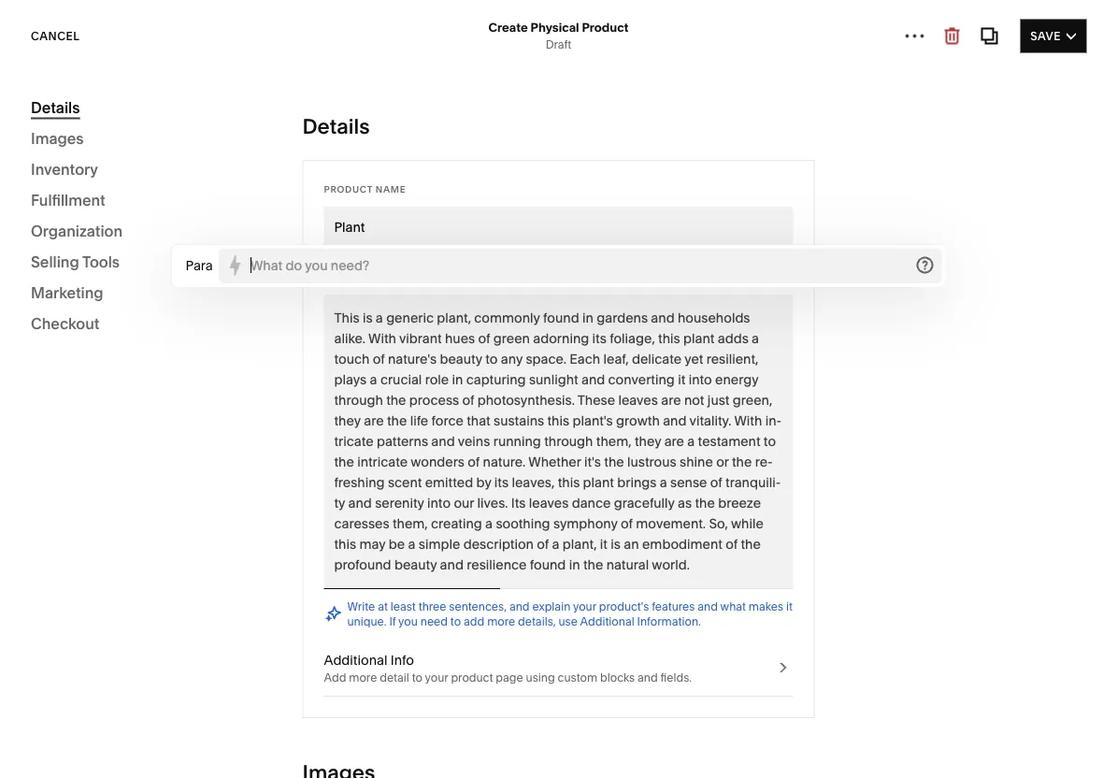 Task type: locate. For each thing, give the bounding box(es) containing it.
your up start
[[229, 210, 261, 229]]

dance
[[572, 495, 611, 511]]

0 horizontal spatial they
[[334, 413, 361, 429]]

all
[[31, 89, 57, 115]]

start adding products to your store
[[52, 210, 261, 249]]

0 vertical spatial plant,
[[437, 310, 471, 326]]

it right makes
[[787, 600, 793, 614]]

least
[[391, 600, 416, 614]]

checkout
[[31, 314, 100, 333]]

row group
[[0, 47, 370, 778]]

and down simple
[[440, 557, 464, 573]]

your up use
[[573, 600, 597, 614]]

of right hues
[[478, 331, 491, 347]]

images
[[31, 129, 84, 147]]

you
[[399, 615, 418, 629]]

process
[[410, 392, 459, 408]]

0 vertical spatial add
[[142, 297, 168, 311]]

to
[[212, 210, 226, 229], [206, 259, 218, 275], [486, 351, 498, 367], [764, 434, 776, 449], [451, 615, 461, 629], [412, 671, 423, 685]]

blocks
[[600, 671, 635, 685]]

0 horizontal spatial through
[[334, 392, 383, 408]]

0 horizontal spatial product
[[171, 297, 229, 311]]

description
[[324, 271, 393, 282]]

0 vertical spatial its
[[593, 331, 607, 347]]

0 vertical spatial into
[[689, 372, 712, 388]]

1 vertical spatial additional
[[324, 652, 388, 668]]

physical
[[531, 20, 580, 35]]

a right be
[[408, 536, 416, 552]]

with down green,
[[735, 413, 763, 429]]

0 vertical spatial additional
[[580, 615, 635, 629]]

product left name
[[324, 183, 373, 195]]

2 vertical spatial are
[[665, 434, 685, 449]]

found up adorning
[[543, 310, 580, 326]]

found up explain
[[530, 557, 566, 573]]

0 horizontal spatial more
[[349, 671, 377, 685]]

1 vertical spatial found
[[530, 557, 566, 573]]

plays
[[334, 372, 367, 388]]

1 horizontal spatial plant
[[684, 331, 715, 347]]

1 horizontal spatial create
[[489, 20, 528, 35]]

wonders
[[411, 454, 465, 470]]

at
[[378, 600, 388, 614]]

details
[[31, 98, 80, 116], [303, 114, 370, 139]]

1 horizontal spatial leaves
[[619, 392, 658, 408]]

beauty down be
[[395, 557, 437, 573]]

of up an
[[621, 516, 633, 532]]

of
[[478, 331, 491, 347], [373, 351, 385, 367], [463, 392, 475, 408], [468, 454, 480, 470], [711, 475, 723, 491], [621, 516, 633, 532], [537, 536, 549, 552], [726, 536, 738, 552]]

1 vertical spatial plant
[[583, 475, 614, 491]]

any
[[501, 351, 523, 367]]

1 horizontal spatial it
[[678, 372, 686, 388]]

and up details,
[[510, 600, 530, 614]]

1 horizontal spatial details
[[303, 114, 370, 139]]

and up these on the bottom right
[[582, 372, 605, 388]]

the right "or"
[[732, 454, 752, 470]]

your
[[229, 210, 261, 229], [97, 259, 124, 275], [573, 600, 597, 614], [425, 671, 449, 685]]

1 vertical spatial its
[[495, 475, 509, 491]]

into
[[689, 372, 712, 388], [428, 495, 451, 511]]

gardens
[[597, 310, 648, 326]]

product right physical
[[582, 20, 629, 35]]

tab list
[[917, 26, 1003, 56]]

beauty down hues
[[440, 351, 482, 367]]

of down "or"
[[711, 475, 723, 491]]

a right adds
[[752, 331, 760, 347]]

are
[[661, 392, 681, 408], [364, 413, 384, 429], [665, 434, 685, 449]]

marketing
[[31, 283, 103, 302]]

details up product name
[[303, 114, 370, 139]]

tricate
[[334, 413, 782, 449]]

freshing
[[334, 454, 773, 491]]

Eucalyptus Face Scrub field
[[334, 217, 783, 238]]

details up images
[[31, 98, 80, 116]]

0 vertical spatial more
[[487, 615, 516, 629]]

so,
[[709, 516, 728, 532]]

add left detail
[[324, 671, 346, 685]]

0 vertical spatial product
[[582, 20, 629, 35]]

of down soothing on the bottom left of page
[[537, 536, 549, 552]]

2 horizontal spatial it
[[787, 600, 793, 614]]

more
[[487, 615, 516, 629], [349, 671, 377, 685]]

0 horizontal spatial is
[[363, 310, 373, 326]]

hues
[[445, 331, 475, 347]]

its right by
[[495, 475, 509, 491]]

soothing
[[496, 516, 550, 532]]

emitted
[[425, 475, 473, 491]]

product up the add product
[[153, 259, 203, 275]]

while
[[731, 516, 764, 532]]

the
[[386, 392, 406, 408], [387, 413, 407, 429], [334, 454, 354, 470], [605, 454, 624, 470], [732, 454, 752, 470], [695, 495, 715, 511], [741, 536, 761, 552], [584, 557, 604, 573]]

they up lustrous
[[635, 434, 662, 449]]

by
[[477, 475, 492, 491]]

caresses
[[334, 516, 390, 532]]

through down plays
[[334, 392, 383, 408]]

0 horizontal spatial leaves
[[529, 495, 569, 511]]

1 vertical spatial create
[[52, 259, 94, 275]]

product inside the additional info add more detail to your product page using custom blocks and fields.
[[451, 671, 493, 685]]

1 horizontal spatial with
[[735, 413, 763, 429]]

add inside the additional info add more detail to your product page using custom blocks and fields.
[[324, 671, 346, 685]]

makes
[[749, 600, 784, 614]]

0 vertical spatial product
[[153, 259, 203, 275]]

them, down the serenity
[[393, 516, 428, 532]]

that
[[467, 413, 491, 429]]

pitch
[[270, 257, 301, 273]]

and left what
[[698, 600, 718, 614]]

to up re
[[764, 434, 776, 449]]

pitch button
[[260, 248, 311, 282]]

and down the not
[[663, 413, 687, 429]]

cancel
[[31, 29, 80, 43]]

is
[[363, 310, 373, 326], [611, 536, 621, 552]]

0 vertical spatial it
[[678, 372, 686, 388]]

more inside write at least three sentences, and explain your product's features and what makes it unique. if you need to add more details, use additional information.
[[487, 615, 516, 629]]

it down yet at the right top of page
[[678, 372, 686, 388]]

1 vertical spatial it
[[600, 536, 608, 552]]

plant up yet at the right top of page
[[684, 331, 715, 347]]

with right "alike."
[[369, 331, 396, 347]]

into up the not
[[689, 372, 712, 388]]

1 horizontal spatial plant,
[[563, 536, 597, 552]]

additional inside write at least three sentences, and explain your product's features and what makes it unique. if you need to add more details, use additional information.
[[580, 615, 635, 629]]

1 vertical spatial leaves
[[529, 495, 569, 511]]

additional info add more detail to your product page using custom blocks and fields.
[[324, 652, 692, 685]]

your right detail
[[425, 671, 449, 685]]

each
[[570, 351, 601, 367]]

1 horizontal spatial additional
[[580, 615, 635, 629]]

2 vertical spatial it
[[787, 600, 793, 614]]

2 horizontal spatial product
[[582, 20, 629, 35]]

0 vertical spatial create
[[489, 20, 528, 35]]

categories button
[[0, 21, 132, 62]]

description
[[464, 536, 534, 552]]

are up shine
[[665, 434, 685, 449]]

of down veins
[[468, 454, 480, 470]]

plant, up hues
[[437, 310, 471, 326]]

0 vertical spatial beauty
[[440, 351, 482, 367]]

additional inside the additional info add more detail to your product page using custom blocks and fields.
[[324, 652, 388, 668]]

0 horizontal spatial add
[[142, 297, 168, 311]]

need
[[421, 615, 448, 629]]

it down symphony
[[600, 536, 608, 552]]

1 horizontal spatial more
[[487, 615, 516, 629]]

additional
[[580, 615, 635, 629], [324, 652, 388, 668]]

may
[[360, 536, 386, 552]]

add inside add product button
[[142, 297, 168, 311]]

0 horizontal spatial details
[[31, 98, 80, 116]]

0 vertical spatial found
[[543, 310, 580, 326]]

a
[[376, 310, 383, 326], [752, 331, 760, 347], [370, 372, 377, 388], [688, 434, 695, 449], [660, 475, 668, 491], [486, 516, 493, 532], [408, 536, 416, 552], [552, 536, 560, 552]]

add down first at left
[[142, 297, 168, 311]]

sentences,
[[449, 600, 507, 614]]

its up the each
[[593, 331, 607, 347]]

1 horizontal spatial is
[[611, 536, 621, 552]]

vibrant
[[399, 331, 442, 347]]

1 horizontal spatial through
[[545, 434, 593, 449]]

testament
[[698, 434, 761, 449]]

plant,
[[437, 310, 471, 326], [563, 536, 597, 552]]

1 horizontal spatial add
[[324, 671, 346, 685]]

product down 'paragraph' button
[[171, 297, 229, 311]]

whether
[[529, 454, 581, 470]]

additional down the product's
[[580, 615, 635, 629]]

draft
[[546, 38, 572, 51]]

through up the whether
[[545, 434, 593, 449]]

its
[[511, 495, 526, 511]]

1 horizontal spatial product
[[324, 183, 373, 195]]

plant, down symphony
[[563, 536, 597, 552]]

additional down unique.
[[324, 652, 388, 668]]

leaves down leaves,
[[529, 495, 569, 511]]

intricate
[[358, 454, 408, 470]]

role
[[425, 372, 449, 388]]

to left add
[[451, 615, 461, 629]]

to right products
[[212, 210, 226, 229]]

tools
[[82, 253, 120, 271]]

in down symphony
[[569, 557, 580, 573]]

an
[[624, 536, 639, 552]]

what
[[721, 600, 746, 614]]

more right add
[[487, 615, 516, 629]]

0 horizontal spatial with
[[369, 331, 396, 347]]

1 vertical spatial product
[[451, 671, 493, 685]]

What do you need? text field
[[352, 255, 898, 275]]

more left detail
[[349, 671, 377, 685]]

save
[[1031, 29, 1062, 43]]

gracefully
[[614, 495, 675, 511]]

1 vertical spatial add
[[324, 671, 346, 685]]

features
[[652, 600, 695, 614]]

leaves up growth
[[619, 392, 658, 408]]

the left intricate
[[334, 454, 354, 470]]

alike.
[[334, 331, 366, 347]]

create inside create physical product draft
[[489, 20, 528, 35]]

creating
[[431, 516, 482, 532]]

plant down it's
[[583, 475, 614, 491]]

are up patterns
[[364, 413, 384, 429]]

create for create your first product to start selling.
[[52, 259, 94, 275]]

1 horizontal spatial they
[[635, 434, 662, 449]]

serenity
[[375, 495, 424, 511]]

in down green,
[[766, 413, 782, 429]]

1 horizontal spatial beauty
[[440, 351, 482, 367]]

is right this
[[363, 310, 373, 326]]

selling.
[[252, 259, 295, 275]]

our
[[454, 495, 474, 511]]

1 vertical spatial more
[[349, 671, 377, 685]]

capturing
[[467, 372, 526, 388]]

to left start
[[206, 259, 218, 275]]

0 vertical spatial them,
[[597, 434, 632, 449]]

these
[[578, 392, 615, 408]]

and left the fields.
[[638, 671, 658, 685]]

0 horizontal spatial them,
[[393, 516, 428, 532]]

it
[[678, 372, 686, 388], [600, 536, 608, 552], [787, 600, 793, 614]]

are left the not
[[661, 392, 681, 408]]

this
[[659, 331, 681, 347], [548, 413, 570, 429], [558, 475, 580, 491], [334, 536, 356, 552]]

crucial
[[381, 372, 422, 388]]

product left page
[[451, 671, 493, 685]]

is left an
[[611, 536, 621, 552]]

to right detail
[[412, 671, 423, 685]]

into down emitted
[[428, 495, 451, 511]]

0 horizontal spatial beauty
[[395, 557, 437, 573]]

create down store
[[52, 259, 94, 275]]

create left physical
[[489, 20, 528, 35]]

0 horizontal spatial its
[[495, 475, 509, 491]]

1 horizontal spatial product
[[451, 671, 493, 685]]

start
[[52, 210, 86, 229]]

with
[[369, 331, 396, 347], [735, 413, 763, 429]]

0 horizontal spatial additional
[[324, 652, 388, 668]]

1 vertical spatial they
[[635, 434, 662, 449]]

0 horizontal spatial create
[[52, 259, 94, 275]]

to inside the additional info add more detail to your product page using custom blocks and fields.
[[412, 671, 423, 685]]

and inside the additional info add more detail to your product page using custom blocks and fields.
[[638, 671, 658, 685]]

adding
[[90, 210, 140, 229]]

0 horizontal spatial product
[[153, 259, 203, 275]]

them, down plant's
[[597, 434, 632, 449]]

1 vertical spatial is
[[611, 536, 621, 552]]

they down plays
[[334, 413, 361, 429]]

force
[[432, 413, 464, 429]]

0 vertical spatial with
[[369, 331, 396, 347]]

lustrous
[[628, 454, 677, 470]]

0 vertical spatial plant
[[684, 331, 715, 347]]

1 vertical spatial them,
[[393, 516, 428, 532]]

0 horizontal spatial into
[[428, 495, 451, 511]]

it inside write at least three sentences, and explain your product's features and what makes it unique. if you need to add more details, use additional information.
[[787, 600, 793, 614]]

this down the whether
[[558, 475, 580, 491]]

found
[[543, 310, 580, 326], [530, 557, 566, 573]]

2 vertical spatial product
[[171, 297, 229, 311]]



Task type: describe. For each thing, give the bounding box(es) containing it.
explain
[[533, 600, 571, 614]]

name
[[376, 183, 406, 195]]

inventory
[[31, 160, 98, 178]]

0 vertical spatial are
[[661, 392, 681, 408]]

and down force
[[432, 434, 455, 449]]

a down symphony
[[552, 536, 560, 552]]

sustains
[[494, 413, 545, 429]]

1 vertical spatial beauty
[[395, 557, 437, 573]]

1 vertical spatial product
[[324, 183, 373, 195]]

green
[[494, 331, 530, 347]]

selling
[[31, 253, 79, 271]]

in right role in the top of the page
[[452, 372, 463, 388]]

add
[[464, 615, 485, 629]]

write
[[347, 600, 375, 614]]

brings
[[618, 475, 657, 491]]

to left any
[[486, 351, 498, 367]]

resilient,
[[707, 351, 759, 367]]

and up foliage,
[[651, 310, 675, 326]]

your left first at left
[[97, 259, 124, 275]]

nature.
[[483, 454, 526, 470]]

0 vertical spatial is
[[363, 310, 373, 326]]

not
[[685, 392, 705, 408]]

the up patterns
[[387, 413, 407, 429]]

Search items… text field
[[62, 125, 335, 166]]

converting
[[609, 372, 675, 388]]

movement.
[[636, 516, 706, 532]]

first
[[127, 259, 150, 275]]

0 vertical spatial they
[[334, 413, 361, 429]]

using
[[526, 671, 555, 685]]

a left the generic
[[376, 310, 383, 326]]

to inside write at least three sentences, and explain your product's features and what makes it unique. if you need to add more details, use additional information.
[[451, 615, 461, 629]]

patterns
[[377, 434, 428, 449]]

as
[[678, 495, 692, 511]]

1 vertical spatial are
[[364, 413, 384, 429]]

ty
[[334, 475, 781, 511]]

your inside write at least three sentences, and explain your product's features and what makes it unique. if you need to add more details, use additional information.
[[573, 600, 597, 614]]

of right touch
[[373, 351, 385, 367]]

0 vertical spatial through
[[334, 392, 383, 408]]

delicate
[[632, 351, 682, 367]]

unique.
[[347, 615, 387, 629]]

scent
[[388, 475, 422, 491]]

a right plays
[[370, 372, 377, 388]]

running
[[494, 434, 541, 449]]

1 horizontal spatial them,
[[597, 434, 632, 449]]

1 horizontal spatial into
[[689, 372, 712, 388]]

touch
[[334, 351, 370, 367]]

product name
[[324, 183, 406, 195]]

this
[[334, 310, 360, 326]]

save button
[[1021, 19, 1087, 53]]

create physical product draft
[[489, 20, 629, 51]]

product's
[[599, 600, 649, 614]]

1 horizontal spatial its
[[593, 331, 607, 347]]

start
[[221, 259, 249, 275]]

if
[[389, 615, 396, 629]]

leaves,
[[512, 475, 555, 491]]

sunlight
[[529, 372, 579, 388]]

a down lustrous
[[660, 475, 668, 491]]

this up delicate
[[659, 331, 681, 347]]

green,
[[733, 392, 773, 408]]

symphony
[[554, 516, 618, 532]]

resilience
[[467, 557, 527, 573]]

store
[[52, 231, 89, 249]]

0 horizontal spatial it
[[600, 536, 608, 552]]

a up shine
[[688, 434, 695, 449]]

0 horizontal spatial plant
[[583, 475, 614, 491]]

0 horizontal spatial plant,
[[437, 310, 471, 326]]

create for create physical product draft
[[489, 20, 528, 35]]

the down "crucial"
[[386, 392, 406, 408]]

shine
[[680, 454, 713, 470]]

1 vertical spatial into
[[428, 495, 451, 511]]

commonly
[[475, 310, 540, 326]]

the down while in the right bottom of the page
[[741, 536, 761, 552]]

page
[[496, 671, 524, 685]]

or
[[717, 454, 729, 470]]

this left plant's
[[548, 413, 570, 429]]

plant's
[[573, 413, 613, 429]]

more inside the additional info add more detail to your product page using custom blocks and fields.
[[349, 671, 377, 685]]

space.
[[526, 351, 567, 367]]

veins
[[458, 434, 490, 449]]

of up "that"
[[463, 392, 475, 408]]

info
[[391, 652, 414, 668]]

photosynthesis.
[[478, 392, 575, 408]]

product inside button
[[171, 297, 229, 311]]

this down the "caresses"
[[334, 536, 356, 552]]

the right it's
[[605, 454, 624, 470]]

yet
[[685, 351, 704, 367]]

paragraph
[[186, 257, 250, 273]]

and up the "caresses"
[[348, 495, 372, 511]]

0 vertical spatial leaves
[[619, 392, 658, 408]]

growth
[[616, 413, 660, 429]]

to inside start adding products to your store
[[212, 210, 226, 229]]

households
[[678, 310, 751, 326]]

product inside create physical product draft
[[582, 20, 629, 35]]

information.
[[638, 615, 701, 629]]

simple
[[419, 536, 461, 552]]

profound
[[334, 557, 392, 573]]

1 vertical spatial through
[[545, 434, 593, 449]]

adorning
[[533, 331, 589, 347]]

paragraph button
[[175, 248, 260, 282]]

products
[[144, 210, 208, 229]]

fulfillment
[[31, 191, 105, 209]]

life
[[410, 413, 429, 429]]

the right as
[[695, 495, 715, 511]]

natural
[[607, 557, 649, 573]]

use
[[559, 615, 578, 629]]

of down so,
[[726, 536, 738, 552]]

nature's
[[388, 351, 437, 367]]

the left natural
[[584, 557, 604, 573]]

your inside start adding products to your store
[[229, 210, 261, 229]]

details,
[[518, 615, 556, 629]]

just
[[708, 392, 730, 408]]

in up adorning
[[583, 310, 594, 326]]

1 vertical spatial with
[[735, 413, 763, 429]]

three
[[419, 600, 447, 614]]

a down the lives.
[[486, 516, 493, 532]]

foliage,
[[610, 331, 655, 347]]

your inside the additional info add more detail to your product page using custom blocks and fields.
[[425, 671, 449, 685]]

1 vertical spatial plant,
[[563, 536, 597, 552]]



Task type: vqa. For each thing, say whether or not it's contained in the screenshot.
Manage Form Fields at the left top of page
no



